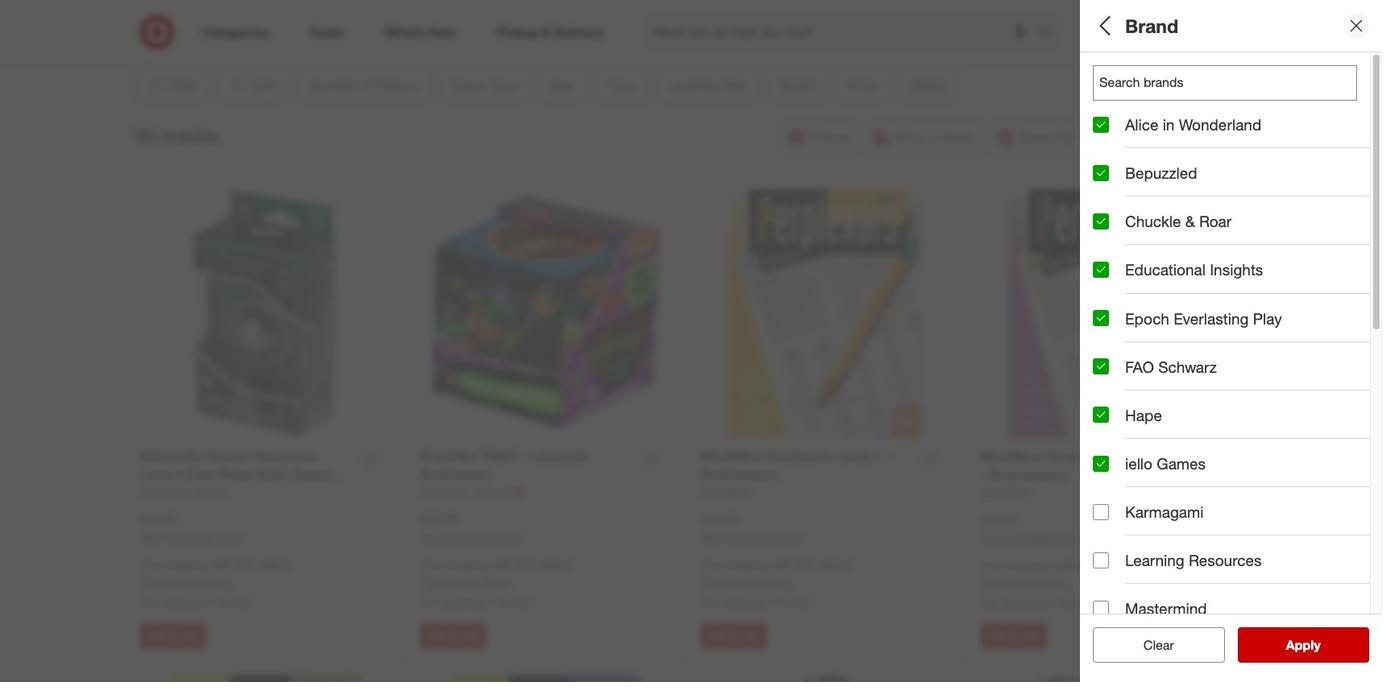 Task type: describe. For each thing, give the bounding box(es) containing it.
wonderland
[[1179, 115, 1262, 134]]

skill
[[1161, 289, 1192, 307]]

all
[[1170, 637, 1182, 653]]

number
[[1093, 63, 1151, 82]]

creative inside game type classic games; creative games
[[1175, 140, 1217, 154]]

iello
[[1125, 454, 1153, 473]]

Chuckle & Roar checkbox
[[1093, 213, 1109, 229]]

fine
[[1284, 310, 1305, 323]]

fao
[[1125, 357, 1154, 376]]

skills;
[[1341, 310, 1370, 323]]

Karmagami checkbox
[[1093, 504, 1109, 520]]

creative inside the learning skill coding; creative thinking; creativity; fine motor skills; gr
[[1136, 310, 1178, 323]]

filters
[[1121, 14, 1171, 37]]

rating
[[1140, 520, 1188, 539]]

clear for clear all
[[1136, 637, 1166, 653]]

game
[[1093, 120, 1136, 138]]

price button
[[1093, 391, 1370, 447]]

age
[[1093, 176, 1122, 195]]

iello games
[[1125, 454, 1206, 473]]

educational
[[1125, 261, 1206, 279]]

everlasting
[[1174, 309, 1249, 328]]

1;
[[1093, 84, 1103, 98]]

epoch everlasting play
[[1125, 309, 1282, 328]]

hape
[[1125, 406, 1162, 424]]

sold
[[1093, 576, 1126, 595]]

learning for learning skill coding; creative thinking; creativity; fine motor skills; gr
[[1093, 289, 1157, 307]]

learning for learning resources
[[1125, 551, 1185, 570]]

apply
[[1286, 637, 1321, 653]]

1 horizontal spatial $16.95
[[981, 511, 1020, 527]]

play
[[1253, 309, 1282, 328]]

motor
[[1308, 310, 1338, 323]]

insights
[[1210, 261, 1263, 279]]

guest rating
[[1093, 520, 1188, 539]]

games inside game type classic games; creative games
[[1220, 140, 1256, 154]]

$14.87
[[140, 510, 179, 527]]

none text field inside brand dialog
[[1093, 65, 1357, 101]]

educational insights
[[1125, 261, 1263, 279]]

price
[[1093, 407, 1131, 426]]

fao schwarz
[[1125, 357, 1217, 376]]

all filters
[[1093, 14, 1171, 37]]

learning skill coding; creative thinking; creativity; fine motor skills; gr
[[1093, 289, 1382, 323]]

0 horizontal spatial $16.95
[[701, 510, 739, 527]]

2
[[1106, 84, 1112, 98]]

type inside type board games; brainteasers
[[1093, 233, 1127, 251]]

alice in wonderland
[[1125, 115, 1262, 134]]

chuckle inside brand dialog
[[1125, 212, 1181, 231]]

karmagami
[[1125, 503, 1204, 521]]

coding;
[[1093, 310, 1133, 323]]

see results
[[1269, 637, 1338, 653]]

purchased inside $14.87 when purchased online
[[168, 532, 214, 544]]

guest rating button
[[1093, 503, 1370, 560]]

in inside brand alice in wonderland; bepuzzled; chuckle & roar; educatio
[[1121, 366, 1130, 380]]

advertisement region
[[202, 0, 1168, 38]]

roar
[[1199, 212, 1232, 231]]

roar;
[[1314, 366, 1341, 380]]

bepuzzled
[[1125, 164, 1198, 182]]

schwarz
[[1159, 357, 1217, 376]]

& inside brand dialog
[[1186, 212, 1195, 231]]

brand for brand alice in wonderland; bepuzzled; chuckle & roar; educatio
[[1093, 345, 1137, 364]]

What can we help you find? suggestions appear below search field
[[644, 15, 1042, 50]]

Educational Insights checkbox
[[1093, 262, 1109, 278]]

creativity;
[[1230, 310, 1280, 323]]

number of players 1; 2
[[1093, 63, 1228, 98]]

0 horizontal spatial $16.95 when purchased online
[[701, 510, 803, 544]]

kids;
[[1093, 197, 1119, 211]]

99
[[134, 124, 155, 146]]

chuckle & roar
[[1125, 212, 1232, 231]]

game type classic games; creative games
[[1093, 120, 1256, 154]]

Learning Resources checkbox
[[1093, 552, 1109, 569]]



Task type: vqa. For each thing, say whether or not it's contained in the screenshot.


Task type: locate. For each thing, give the bounding box(es) containing it.
0 horizontal spatial type
[[1093, 233, 1127, 251]]

when
[[140, 532, 165, 544], [421, 532, 446, 544], [701, 532, 726, 544], [981, 533, 1006, 545]]

& left roar; on the right of the page
[[1304, 366, 1311, 380]]

brand inside dialog
[[1125, 14, 1179, 37]]

1 vertical spatial alice
[[1093, 366, 1118, 380]]

see results button
[[1238, 628, 1369, 663]]

thinking;
[[1181, 310, 1227, 323]]

learning inside brand dialog
[[1125, 551, 1185, 570]]

1 vertical spatial &
[[1304, 366, 1311, 380]]

free
[[140, 559, 163, 572], [421, 559, 443, 572], [701, 559, 723, 572], [981, 559, 1004, 573]]

when inside $14.87 when purchased online
[[140, 532, 165, 544]]

1 vertical spatial games
[[1157, 454, 1206, 473]]

learning inside the learning skill coding; creative thinking; creativity; fine motor skills; gr
[[1093, 289, 1157, 307]]

bepuzzled;
[[1200, 366, 1256, 380]]

0 vertical spatial alice
[[1125, 115, 1159, 134]]

learning up the by
[[1125, 551, 1185, 570]]

games; up bepuzzled
[[1133, 140, 1172, 154]]

alice left fao
[[1093, 366, 1118, 380]]

games; right "board"
[[1127, 253, 1166, 267]]

0 horizontal spatial results
[[160, 124, 220, 146]]

shipping
[[166, 559, 209, 572], [446, 559, 489, 572], [726, 559, 769, 572], [1007, 559, 1050, 573]]

epoch
[[1125, 309, 1170, 328]]

0 horizontal spatial &
[[1186, 212, 1195, 231]]

1 vertical spatial results
[[1296, 637, 1338, 653]]

1 horizontal spatial &
[[1304, 366, 1311, 380]]

by
[[1130, 576, 1147, 595]]

1 horizontal spatial type
[[1140, 120, 1175, 138]]

brand dialog
[[1080, 0, 1382, 682]]

FAO Schwarz checkbox
[[1093, 359, 1109, 375]]

wonderland;
[[1133, 366, 1197, 380]]

clear for clear
[[1144, 637, 1174, 653]]

type right game
[[1140, 120, 1175, 138]]

&
[[1186, 212, 1195, 231], [1304, 366, 1311, 380]]

$25.99
[[421, 510, 459, 527]]

clear down mastermind in the right of the page
[[1144, 637, 1174, 653]]

0 vertical spatial games;
[[1133, 140, 1172, 154]]

learning
[[1093, 289, 1157, 307], [1125, 551, 1185, 570]]

$16.95 when purchased online
[[701, 510, 803, 544], [981, 511, 1084, 545]]

type up "board"
[[1093, 233, 1127, 251]]

creative down skill
[[1136, 310, 1178, 323]]

0 horizontal spatial chuckle
[[1125, 212, 1181, 231]]

clear
[[1136, 637, 1166, 653], [1144, 637, 1174, 653]]

1 vertical spatial chuckle
[[1259, 366, 1301, 380]]

brand
[[1125, 14, 1179, 37], [1093, 345, 1137, 364]]

creative down alice in wonderland
[[1175, 140, 1217, 154]]

clear all
[[1136, 637, 1182, 653]]

online inside $25.99 when purchased online
[[497, 532, 523, 544]]

in inside brand dialog
[[1163, 115, 1175, 134]]

with
[[212, 559, 233, 572], [492, 559, 513, 572], [773, 559, 793, 572], [1053, 559, 1074, 573]]

age kids; adult
[[1093, 176, 1148, 211]]

clear inside button
[[1136, 637, 1166, 653]]

*
[[140, 575, 144, 589], [421, 575, 424, 589], [701, 575, 705, 589], [981, 576, 985, 590]]

1 vertical spatial brand
[[1093, 345, 1137, 364]]

resources
[[1189, 551, 1262, 570]]

1 clear from the left
[[1136, 637, 1166, 653]]

clear left all
[[1136, 637, 1166, 653]]

deals
[[1093, 464, 1134, 482]]

gr
[[1373, 310, 1382, 323]]

sponsored
[[1121, 39, 1168, 51]]

0 vertical spatial results
[[160, 124, 220, 146]]

0 vertical spatial learning
[[1093, 289, 1157, 307]]

1 vertical spatial games;
[[1127, 253, 1166, 267]]

$25.99 when purchased online
[[421, 510, 523, 544]]

chuckle inside brand alice in wonderland; bepuzzled; chuckle & roar; educatio
[[1259, 366, 1301, 380]]

see
[[1269, 637, 1293, 653]]

0 vertical spatial &
[[1186, 212, 1195, 231]]

not
[[140, 595, 158, 608], [421, 595, 439, 608], [701, 595, 719, 608], [981, 595, 999, 609]]

results for see results
[[1296, 637, 1338, 653]]

1 horizontal spatial results
[[1296, 637, 1338, 653]]

clear inside button
[[1144, 637, 1174, 653]]

alice inside brand dialog
[[1125, 115, 1159, 134]]

guest
[[1093, 520, 1136, 539]]

online inside $14.87 when purchased online
[[217, 532, 243, 544]]

brainteasers
[[1169, 253, 1232, 267]]

sold by button
[[1093, 560, 1370, 616]]

2 clear from the left
[[1144, 637, 1174, 653]]

Alice in Wonderland checkbox
[[1093, 116, 1109, 133]]

when inside $25.99 when purchased online
[[421, 532, 446, 544]]

results right see
[[1296, 637, 1338, 653]]

1 horizontal spatial games
[[1220, 140, 1256, 154]]

adult
[[1122, 197, 1148, 211]]

in
[[1163, 115, 1175, 134], [1121, 366, 1130, 380], [208, 595, 217, 608], [489, 595, 497, 608], [769, 595, 778, 608], [1049, 595, 1058, 609]]

type
[[1140, 120, 1175, 138], [1093, 233, 1127, 251]]

games down wonderland
[[1220, 140, 1256, 154]]

exclusions
[[144, 575, 198, 589], [424, 575, 478, 589], [705, 575, 759, 589], [985, 576, 1039, 590]]

$35
[[236, 559, 254, 572], [516, 559, 534, 572], [797, 559, 815, 572], [1077, 559, 1095, 573]]

creative
[[1175, 140, 1217, 154], [1136, 310, 1178, 323]]

99 results
[[134, 124, 220, 146]]

None text field
[[1093, 65, 1357, 101]]

games right iello
[[1157, 454, 1206, 473]]

learning up coding;
[[1093, 289, 1157, 307]]

alice inside brand alice in wonderland; bepuzzled; chuckle & roar; educatio
[[1093, 366, 1118, 380]]

games; inside type board games; brainteasers
[[1127, 253, 1166, 267]]

games; inside game type classic games; creative games
[[1133, 140, 1172, 154]]

clear button
[[1093, 628, 1225, 663]]

chuckle down adult
[[1125, 212, 1181, 231]]

brand for brand
[[1125, 14, 1179, 37]]

brand up sponsored
[[1125, 14, 1179, 37]]

educatio
[[1344, 366, 1382, 380]]

results inside button
[[1296, 637, 1338, 653]]

1 horizontal spatial chuckle
[[1259, 366, 1301, 380]]

games inside brand dialog
[[1157, 454, 1206, 473]]

Epoch Everlasting Play checkbox
[[1093, 310, 1109, 326]]

& left roar
[[1186, 212, 1195, 231]]

0 vertical spatial creative
[[1175, 140, 1217, 154]]

$16.95
[[701, 510, 739, 527], [981, 511, 1020, 527]]

0 vertical spatial chuckle
[[1125, 212, 1181, 231]]

1 vertical spatial type
[[1093, 233, 1127, 251]]

alice
[[1125, 115, 1159, 134], [1093, 366, 1118, 380]]

alice up the classic at the top of the page
[[1125, 115, 1159, 134]]

free shipping with $35 orders* * exclusions apply. not available in stores
[[140, 559, 294, 608], [421, 559, 574, 608], [701, 559, 854, 608], [981, 559, 1135, 609]]

available
[[161, 595, 205, 608], [442, 595, 485, 608], [722, 595, 766, 608], [1002, 595, 1046, 609]]

0 vertical spatial brand
[[1125, 14, 1179, 37]]

of
[[1156, 63, 1170, 82]]

brand inside brand alice in wonderland; bepuzzled; chuckle & roar; educatio
[[1093, 345, 1137, 364]]

0 horizontal spatial games
[[1157, 454, 1206, 473]]

iello Games checkbox
[[1093, 456, 1109, 472]]

brand alice in wonderland; bepuzzled; chuckle & roar; educatio
[[1093, 345, 1382, 380]]

classic
[[1093, 140, 1130, 154]]

0 vertical spatial type
[[1140, 120, 1175, 138]]

1 vertical spatial creative
[[1136, 310, 1178, 323]]

search
[[1031, 25, 1070, 42]]

type inside game type classic games; creative games
[[1140, 120, 1175, 138]]

chuckle left roar; on the right of the page
[[1259, 366, 1301, 380]]

mastermind
[[1125, 600, 1207, 618]]

results right 99
[[160, 124, 220, 146]]

apply.
[[201, 575, 231, 589], [481, 575, 512, 589], [762, 575, 792, 589], [1042, 576, 1072, 590]]

results for 99 results
[[160, 124, 220, 146]]

games;
[[1133, 140, 1172, 154], [1127, 253, 1166, 267]]

sold by
[[1093, 576, 1147, 595]]

deals button
[[1093, 447, 1370, 503]]

Mastermind checkbox
[[1093, 601, 1109, 617]]

online
[[217, 532, 243, 544], [497, 532, 523, 544], [777, 532, 803, 544], [1058, 533, 1084, 545]]

board
[[1093, 253, 1124, 267]]

1 vertical spatial learning
[[1125, 551, 1185, 570]]

Hape checkbox
[[1093, 407, 1109, 423]]

games
[[1220, 140, 1256, 154], [1157, 454, 1206, 473]]

apply button
[[1238, 628, 1369, 663]]

all
[[1093, 14, 1115, 37]]

$14.87 when purchased online
[[140, 510, 243, 544]]

results
[[160, 124, 220, 146], [1296, 637, 1338, 653]]

learning resources
[[1125, 551, 1262, 570]]

type board games; brainteasers
[[1093, 233, 1232, 267]]

0 horizontal spatial alice
[[1093, 366, 1118, 380]]

purchased inside $25.99 when purchased online
[[448, 532, 494, 544]]

players
[[1174, 63, 1228, 82]]

Bepuzzled checkbox
[[1093, 165, 1109, 181]]

search button
[[1031, 15, 1070, 53]]

& inside brand alice in wonderland; bepuzzled; chuckle & roar; educatio
[[1304, 366, 1311, 380]]

clear all button
[[1093, 628, 1225, 663]]

brand down coding;
[[1093, 345, 1137, 364]]

all filters dialog
[[1080, 0, 1382, 682]]

1 horizontal spatial $16.95 when purchased online
[[981, 511, 1084, 545]]

0 vertical spatial games
[[1220, 140, 1256, 154]]

1 horizontal spatial alice
[[1125, 115, 1159, 134]]



